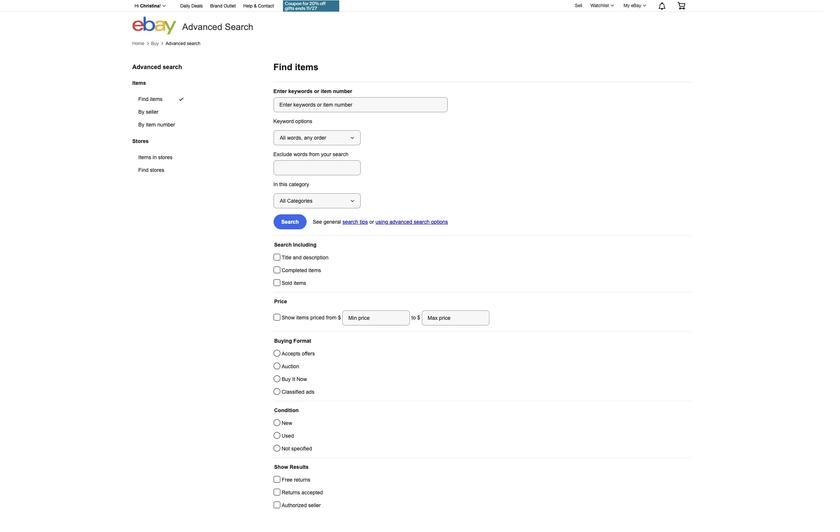 Task type: vqa. For each thing, say whether or not it's contained in the screenshot.
description
yes



Task type: describe. For each thing, give the bounding box(es) containing it.
items for items in stores
[[138, 155, 151, 161]]

0 vertical spatial item
[[321, 88, 332, 94]]

buying
[[274, 338, 292, 344]]

stores
[[132, 138, 149, 144]]

help & contact link
[[244, 2, 274, 11]]

title
[[282, 255, 292, 261]]

and
[[293, 255, 302, 261]]

account navigation
[[131, 0, 691, 13]]

help & contact
[[244, 3, 274, 9]]

sold
[[282, 280, 292, 286]]

items in stores link
[[132, 151, 191, 164]]

advanced search
[[182, 22, 254, 32]]

1 horizontal spatial find items
[[274, 62, 319, 72]]

0 horizontal spatial options
[[296, 118, 313, 124]]

in
[[153, 155, 157, 161]]

search left tips
[[343, 219, 359, 225]]

find for 'find items' link
[[138, 96, 149, 102]]

words
[[294, 151, 308, 157]]

it
[[292, 376, 295, 382]]

classified ads
[[282, 389, 315, 395]]

by item number link
[[132, 118, 193, 131]]

contact
[[258, 3, 274, 9]]

watchlist
[[591, 3, 609, 8]]

exclude words from your search
[[274, 151, 349, 157]]

items for items
[[132, 80, 146, 86]]

hi
[[135, 3, 139, 9]]

buying format
[[274, 338, 311, 344]]

using
[[376, 219, 388, 225]]

exclude
[[274, 151, 292, 157]]

sell link
[[572, 3, 586, 8]]

search tips link
[[343, 219, 368, 225]]

accepts offers
[[282, 351, 315, 357]]

outlet
[[224, 3, 236, 9]]

0 horizontal spatial from
[[309, 151, 320, 157]]

specified
[[292, 446, 312, 452]]

see general search tips or using advanced search options
[[313, 219, 448, 225]]

enter
[[274, 88, 287, 94]]

accepted
[[302, 490, 323, 496]]

Enter minimum price range value, $ text field
[[343, 311, 410, 326]]

brand outlet
[[210, 3, 236, 9]]

keywords
[[289, 88, 313, 94]]

search down advanced search link
[[163, 64, 182, 70]]

christina
[[140, 3, 160, 9]]

find for find stores link
[[138, 167, 149, 173]]

2 $ from the left
[[418, 315, 421, 321]]

1 vertical spatial stores
[[150, 167, 164, 173]]

used
[[282, 433, 294, 439]]

enter keywords or item number
[[274, 88, 353, 94]]

returns accepted
[[282, 490, 323, 496]]

items down completed items
[[294, 280, 306, 286]]

price
[[274, 299, 287, 305]]

keyword options
[[274, 118, 313, 124]]

hi christina !
[[135, 3, 161, 9]]

brand outlet link
[[210, 2, 236, 11]]

find items inside 'find items' link
[[138, 96, 163, 102]]

classified
[[282, 389, 305, 395]]

condition
[[274, 408, 299, 414]]

items up by seller link
[[150, 96, 163, 102]]

home
[[132, 41, 144, 46]]

help
[[244, 3, 253, 9]]

Exclude words from your search text field
[[274, 160, 361, 175]]

my
[[624, 3, 630, 8]]

deals
[[192, 3, 203, 9]]

0 horizontal spatial or
[[314, 88, 320, 94]]

find stores
[[138, 167, 164, 173]]

my ebay
[[624, 3, 642, 8]]

show items priced from
[[282, 315, 338, 321]]

this
[[279, 181, 288, 187]]

banner containing sell
[[131, 0, 691, 35]]

search for search button
[[282, 219, 299, 225]]

search down advanced search
[[187, 41, 201, 46]]

ads
[[306, 389, 315, 395]]

your
[[321, 151, 332, 157]]

0 vertical spatial find
[[274, 62, 293, 72]]

returns
[[294, 477, 311, 483]]

show results
[[274, 464, 309, 470]]

search right your at left top
[[333, 151, 349, 157]]

in
[[274, 181, 278, 187]]

now
[[297, 376, 307, 382]]

advanced search link
[[166, 41, 201, 46]]

category
[[289, 181, 309, 187]]

daily deals link
[[180, 2, 203, 11]]

find stores link
[[132, 164, 191, 177]]

completed items
[[282, 267, 321, 273]]

keyword
[[274, 118, 294, 124]]

items in stores
[[138, 155, 173, 161]]

1 horizontal spatial from
[[326, 315, 337, 321]]

results
[[290, 464, 309, 470]]

brand
[[210, 3, 223, 9]]

1 vertical spatial advanced search
[[132, 64, 182, 70]]

daily
[[180, 3, 190, 9]]



Task type: locate. For each thing, give the bounding box(es) containing it.
item
[[321, 88, 332, 94], [146, 122, 156, 128]]

from right 'priced'
[[326, 315, 337, 321]]

buy right home link
[[151, 41, 159, 46]]

advanced
[[390, 219, 413, 225]]

items up 'find items' link
[[132, 80, 146, 86]]

sell
[[575, 3, 583, 8]]

banner
[[131, 0, 691, 35]]

buy link
[[151, 41, 159, 46]]

tips
[[360, 219, 368, 225]]

description
[[303, 255, 329, 261]]

buy left it
[[282, 376, 291, 382]]

not specified
[[282, 446, 312, 452]]

returns
[[282, 490, 300, 496]]

0 horizontal spatial number
[[157, 122, 175, 128]]

1 vertical spatial items
[[138, 155, 151, 161]]

in this category
[[274, 181, 309, 187]]

0 vertical spatial advanced
[[182, 22, 222, 32]]

$
[[338, 315, 343, 321], [418, 315, 421, 321]]

stores
[[158, 155, 173, 161], [150, 167, 164, 173]]

by seller
[[138, 109, 159, 115]]

1 vertical spatial buy
[[282, 376, 291, 382]]

show for show items priced from
[[282, 315, 295, 321]]

search up title
[[274, 242, 292, 248]]

items
[[295, 62, 319, 72], [150, 96, 163, 102], [309, 267, 321, 273], [294, 280, 306, 286], [297, 315, 309, 321]]

from
[[309, 151, 320, 157], [326, 315, 337, 321]]

my ebay link
[[620, 1, 650, 10]]

1 horizontal spatial number
[[333, 88, 353, 94]]

advanced down deals
[[182, 22, 222, 32]]

advanced search right the buy 'link' in the top left of the page
[[166, 41, 201, 46]]

0 vertical spatial stores
[[158, 155, 173, 161]]

by for by item number
[[138, 122, 145, 128]]

1 vertical spatial search
[[282, 219, 299, 225]]

completed
[[282, 267, 307, 273]]

general
[[324, 219, 341, 225]]

find items up keywords
[[274, 62, 319, 72]]

1 by from the top
[[138, 109, 145, 115]]

item inside "link"
[[146, 122, 156, 128]]

find inside 'find items' link
[[138, 96, 149, 102]]

find down items in stores
[[138, 167, 149, 173]]

show down price
[[282, 315, 295, 321]]

watchlist link
[[587, 1, 618, 10]]

1 horizontal spatial $
[[418, 315, 421, 321]]

advanced search down the buy 'link' in the top left of the page
[[132, 64, 182, 70]]

authorized
[[282, 503, 307, 509]]

0 vertical spatial from
[[309, 151, 320, 157]]

number inside "link"
[[157, 122, 175, 128]]

number down by seller link
[[157, 122, 175, 128]]

buy it now
[[282, 376, 307, 382]]

1 horizontal spatial seller
[[308, 503, 321, 509]]

items down description
[[309, 267, 321, 273]]

by up by item number
[[138, 109, 145, 115]]

2 vertical spatial search
[[274, 242, 292, 248]]

to
[[412, 315, 416, 321]]

item down "by seller" at the top left of the page
[[146, 122, 156, 128]]

advanced right the buy 'link' in the top left of the page
[[166, 41, 186, 46]]

or right keywords
[[314, 88, 320, 94]]

find inside find stores link
[[138, 167, 149, 173]]

seller up by item number
[[146, 109, 159, 115]]

search button
[[274, 214, 307, 229]]

search including
[[274, 242, 317, 248]]

0 vertical spatial by
[[138, 109, 145, 115]]

stores right in
[[158, 155, 173, 161]]

0 horizontal spatial $
[[338, 315, 343, 321]]

options
[[296, 118, 313, 124], [431, 219, 448, 225]]

0 vertical spatial search
[[225, 22, 254, 32]]

sold items
[[282, 280, 306, 286]]

1 vertical spatial by
[[138, 122, 145, 128]]

0 vertical spatial number
[[333, 88, 353, 94]]

search for search including
[[274, 242, 292, 248]]

daily deals
[[180, 3, 203, 9]]

or right tips
[[370, 219, 374, 225]]

Enter keywords or item number text field
[[274, 97, 448, 112]]

items
[[132, 80, 146, 86], [138, 155, 151, 161]]

from left your at left top
[[309, 151, 320, 157]]

find
[[274, 62, 293, 72], [138, 96, 149, 102], [138, 167, 149, 173]]

search inside button
[[282, 219, 299, 225]]

offers
[[302, 351, 315, 357]]

find up enter
[[274, 62, 293, 72]]

1 vertical spatial item
[[146, 122, 156, 128]]

2 vertical spatial advanced
[[132, 64, 161, 70]]

&
[[254, 3, 257, 9]]

0 vertical spatial options
[[296, 118, 313, 124]]

items left 'priced'
[[297, 315, 309, 321]]

1 vertical spatial or
[[370, 219, 374, 225]]

search right advanced
[[414, 219, 430, 225]]

Enter maximum price range value, $ text field
[[422, 311, 490, 326]]

1 vertical spatial seller
[[308, 503, 321, 509]]

title and description
[[282, 255, 329, 261]]

find items up "by seller" at the top left of the page
[[138, 96, 163, 102]]

advanced down the buy 'link' in the top left of the page
[[132, 64, 161, 70]]

show for show results
[[274, 464, 288, 470]]

buy for buy it now
[[282, 376, 291, 382]]

0 horizontal spatial seller
[[146, 109, 159, 115]]

1 vertical spatial advanced
[[166, 41, 186, 46]]

auction
[[282, 364, 299, 370]]

new
[[282, 420, 292, 426]]

ebay
[[632, 3, 642, 8]]

advanced search
[[166, 41, 201, 46], [132, 64, 182, 70]]

item right keywords
[[321, 88, 332, 94]]

items left in
[[138, 155, 151, 161]]

1 horizontal spatial item
[[321, 88, 332, 94]]

1 vertical spatial from
[[326, 315, 337, 321]]

authorized seller
[[282, 503, 321, 509]]

number
[[333, 88, 353, 94], [157, 122, 175, 128]]

2 by from the top
[[138, 122, 145, 128]]

1 vertical spatial find
[[138, 96, 149, 102]]

1 vertical spatial show
[[274, 464, 288, 470]]

seller for by seller
[[146, 109, 159, 115]]

including
[[293, 242, 317, 248]]

stores down items in stores
[[150, 167, 164, 173]]

items up the enter keywords or item number
[[295, 62, 319, 72]]

$ right to
[[418, 315, 421, 321]]

to $
[[410, 315, 422, 321]]

home link
[[132, 41, 144, 46]]

seller for authorized seller
[[308, 503, 321, 509]]

priced
[[311, 315, 325, 321]]

1 horizontal spatial options
[[431, 219, 448, 225]]

0 vertical spatial show
[[282, 315, 295, 321]]

1 vertical spatial find items
[[138, 96, 163, 102]]

advanced
[[182, 22, 222, 32], [166, 41, 186, 46], [132, 64, 161, 70]]

1 horizontal spatial buy
[[282, 376, 291, 382]]

1 $ from the left
[[338, 315, 343, 321]]

0 vertical spatial or
[[314, 88, 320, 94]]

search down the help
[[225, 22, 254, 32]]

search
[[187, 41, 201, 46], [163, 64, 182, 70], [333, 151, 349, 157], [343, 219, 359, 225], [414, 219, 430, 225]]

search up search including
[[282, 219, 299, 225]]

!
[[160, 3, 161, 9]]

buy for the buy 'link' in the top left of the page
[[151, 41, 159, 46]]

accepts
[[282, 351, 301, 357]]

free returns
[[282, 477, 311, 483]]

2 vertical spatial find
[[138, 167, 149, 173]]

using advanced search options link
[[376, 219, 448, 225]]

0 horizontal spatial find items
[[138, 96, 163, 102]]

by seller link
[[132, 106, 193, 118]]

number up enter keywords or item number text field
[[333, 88, 353, 94]]

by
[[138, 109, 145, 115], [138, 122, 145, 128]]

0 vertical spatial find items
[[274, 62, 319, 72]]

not
[[282, 446, 290, 452]]

1 horizontal spatial or
[[370, 219, 374, 225]]

0 horizontal spatial item
[[146, 122, 156, 128]]

0 horizontal spatial buy
[[151, 41, 159, 46]]

your shopping cart image
[[677, 2, 686, 9]]

seller
[[146, 109, 159, 115], [308, 503, 321, 509]]

0 vertical spatial items
[[132, 80, 146, 86]]

1 vertical spatial number
[[157, 122, 175, 128]]

seller down accepted
[[308, 503, 321, 509]]

see
[[313, 219, 322, 225]]

find items
[[274, 62, 319, 72], [138, 96, 163, 102]]

0 vertical spatial seller
[[146, 109, 159, 115]]

0 vertical spatial buy
[[151, 41, 159, 46]]

$ right 'priced'
[[338, 315, 343, 321]]

show
[[282, 315, 295, 321], [274, 464, 288, 470]]

by down "by seller" at the top left of the page
[[138, 122, 145, 128]]

0 vertical spatial advanced search
[[166, 41, 201, 46]]

find items link
[[132, 93, 193, 106]]

format
[[294, 338, 311, 344]]

find up "by seller" at the top left of the page
[[138, 96, 149, 102]]

1 vertical spatial options
[[431, 219, 448, 225]]

free
[[282, 477, 293, 483]]

show up free
[[274, 464, 288, 470]]

by inside "link"
[[138, 122, 145, 128]]

by for by seller
[[138, 109, 145, 115]]

get an extra 20% off image
[[283, 0, 340, 12]]



